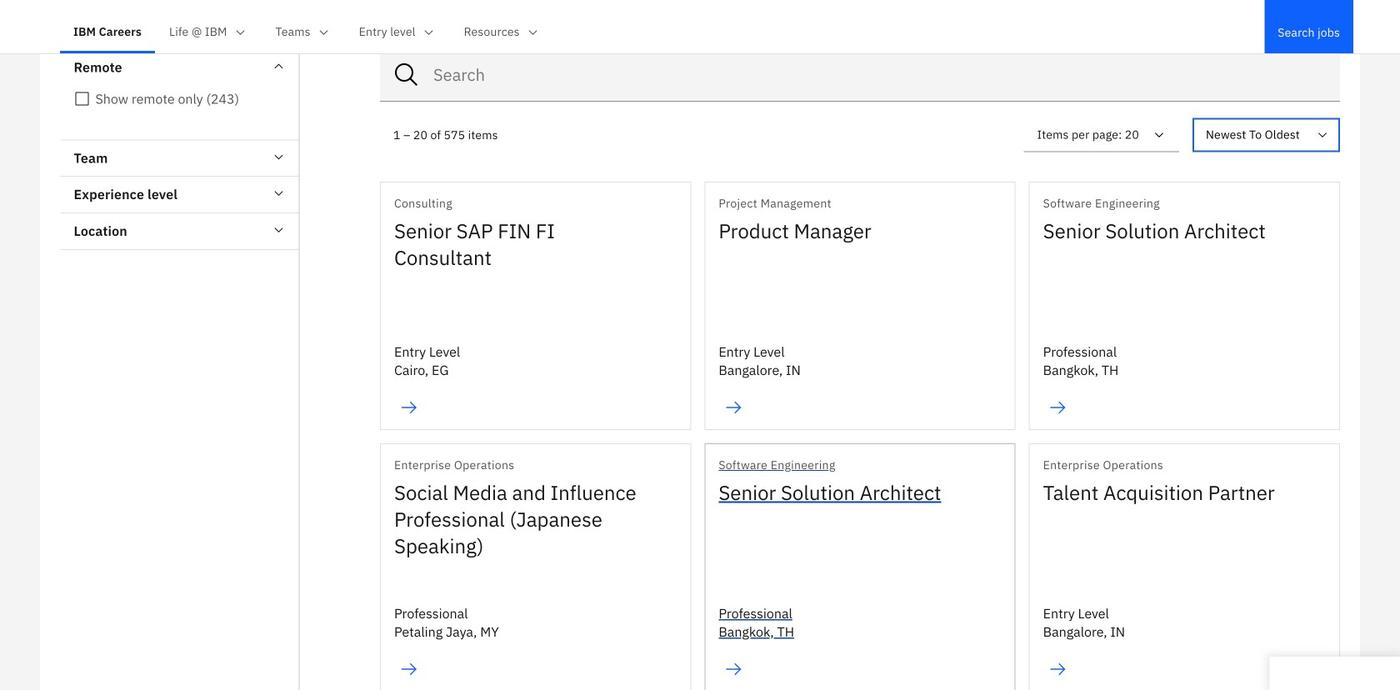 Task type: vqa. For each thing, say whether or not it's contained in the screenshot.
'Let'S Talk' element
no



Task type: locate. For each thing, give the bounding box(es) containing it.
open cookie preferences modal section
[[1270, 657, 1401, 690]]



